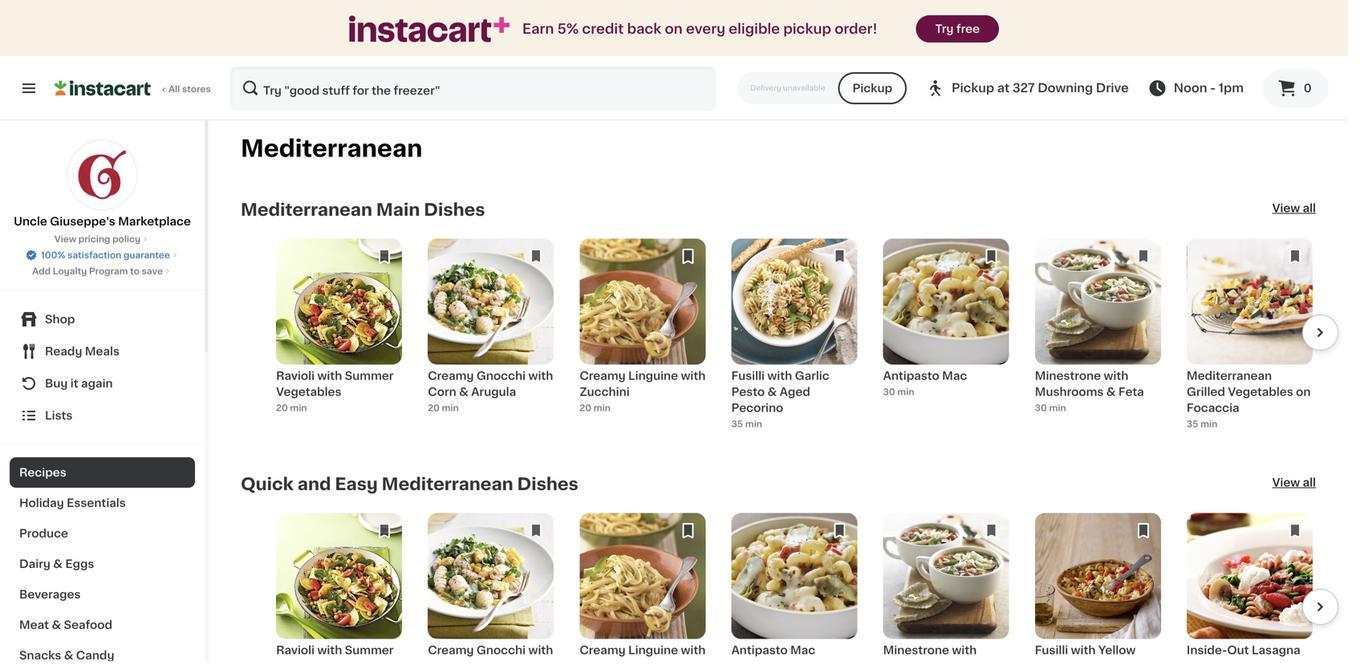 Task type: describe. For each thing, give the bounding box(es) containing it.
add loyalty program to save
[[32, 267, 163, 276]]

lists link
[[10, 400, 195, 432]]

aged
[[780, 386, 810, 398]]

dairy
[[19, 559, 50, 570]]

inside-
[[1187, 645, 1227, 656]]

20 for corn
[[428, 404, 440, 413]]

ready
[[45, 346, 82, 357]]

try free
[[935, 23, 980, 35]]

uncle giuseppe's marketplace link
[[14, 140, 191, 230]]

1pm
[[1219, 82, 1244, 94]]

uncle giuseppe's marketplace
[[14, 216, 191, 227]]

buy
[[45, 378, 68, 389]]

all stores
[[169, 85, 211, 93]]

1 arugula from the top
[[471, 386, 516, 398]]

add loyalty program to save link
[[32, 265, 172, 278]]

garlic
[[795, 370, 830, 382]]

& inside the fusilli with yellow squash & grap
[[1081, 661, 1090, 661]]

0 button
[[1263, 69, 1329, 108]]

lasagna
[[1252, 645, 1301, 656]]

meals
[[85, 346, 120, 357]]

pricing
[[78, 235, 110, 244]]

1 zucchini from the top
[[580, 386, 630, 398]]

ready meals link
[[10, 335, 195, 368]]

min for creamy gnocchi with corn & arugula
[[442, 404, 459, 413]]

ready meals
[[45, 346, 120, 357]]

recipes
[[19, 467, 66, 478]]

policy
[[112, 235, 141, 244]]

1 summer from the top
[[345, 370, 394, 382]]

2 arugula from the top
[[471, 661, 516, 661]]

fusilli with garlic pesto & aged pecorino
[[732, 370, 830, 414]]

327
[[1013, 82, 1035, 94]]

mediterranean main dishes
[[241, 201, 485, 218]]

every
[[686, 22, 726, 36]]

creamy linguine with zucchini link
[[580, 513, 706, 661]]

all for mediterranean main dishes
[[1303, 203, 1316, 214]]

quick and easy mediterranean dishes
[[241, 476, 578, 493]]

20 min for zucchini
[[580, 404, 611, 413]]

shop
[[45, 314, 75, 325]]

satisfaction
[[68, 251, 121, 260]]

pickup
[[783, 22, 831, 36]]

view for quick and easy mediterranean dishes
[[1272, 477, 1300, 488]]

20 min for vegetables
[[276, 404, 307, 413]]

100% satisfaction guarantee
[[41, 251, 170, 260]]

35 min for mediterranean grilled vegetables on focaccia
[[1187, 420, 1218, 429]]

20 for zucchini
[[580, 404, 592, 413]]

instacart plus icon image
[[349, 16, 510, 42]]

buy it again link
[[10, 368, 195, 400]]

fusilli with yellow squash & grap link
[[1035, 513, 1161, 661]]

recipe card group containing inside-out lasagna
[[1187, 513, 1313, 661]]

with inside the fusilli with yellow squash & grap
[[1071, 645, 1096, 656]]

2 ravioli from the top
[[276, 645, 315, 656]]

1 gnocchi from the top
[[477, 370, 526, 382]]

2 creamy gnocchi with corn & arugula from the top
[[428, 645, 553, 661]]

out
[[1227, 645, 1249, 656]]

drive
[[1096, 82, 1129, 94]]

inside-out lasagna
[[1187, 645, 1301, 656]]

recipe card group containing mediterranean grilled vegetables on focaccia
[[1187, 239, 1313, 436]]

grilled
[[1187, 386, 1225, 398]]

beverages
[[19, 589, 81, 600]]

1 ravioli with summer vegetables from the top
[[276, 370, 394, 398]]

2 zucchini from the top
[[580, 661, 630, 661]]

noon
[[1174, 82, 1207, 94]]

produce
[[19, 528, 68, 539]]

0
[[1304, 83, 1312, 94]]

loyalty
[[53, 267, 87, 276]]

noon - 1pm
[[1174, 82, 1244, 94]]

eligible
[[729, 22, 780, 36]]

fusilli for fusilli with yellow squash & grap
[[1035, 645, 1068, 656]]

shop link
[[10, 303, 195, 335]]

pickup for pickup at 327 downing drive
[[952, 82, 994, 94]]

vegetables inside mediterranean grilled vegetables on focaccia
[[1228, 386, 1294, 398]]

view all link for mediterranean main dishes
[[1272, 200, 1316, 219]]

minestrone inside the minestrone with mushrooms & feta link
[[883, 645, 949, 656]]

min for mediterranean grilled vegetables on focaccia
[[1201, 420, 1218, 429]]

recipes link
[[10, 457, 195, 488]]

2 creamy linguine with zucchini from the top
[[580, 645, 706, 661]]

mediterranean for mediterranean grilled vegetables on focaccia
[[1187, 370, 1272, 382]]

holiday essentials
[[19, 498, 126, 509]]

100%
[[41, 251, 65, 260]]

0 vertical spatial minestrone with mushrooms & feta
[[1035, 370, 1144, 398]]

antipasto mac link
[[732, 513, 858, 661]]

100% satisfaction guarantee button
[[25, 246, 180, 262]]

30 for antipasto mac
[[883, 388, 895, 396]]

fusilli for fusilli with garlic pesto & aged pecorino
[[732, 370, 765, 382]]

35 for fusilli with garlic pesto & aged pecorino
[[732, 420, 743, 429]]

recipe card group containing fusilli with garlic pesto & aged pecorino
[[732, 239, 858, 436]]

mediterranean grilled vegetables on focaccia
[[1187, 370, 1311, 414]]

lists
[[45, 410, 73, 421]]

easy
[[335, 476, 378, 493]]

0 vertical spatial minestrone
[[1035, 370, 1101, 382]]

1 horizontal spatial dishes
[[517, 476, 578, 493]]

holiday essentials link
[[10, 488, 195, 518]]

view all link for quick and easy mediterranean dishes
[[1272, 475, 1316, 494]]

35 for mediterranean grilled vegetables on focaccia
[[1187, 420, 1199, 429]]

dairy & eggs
[[19, 559, 94, 570]]

main
[[376, 201, 420, 218]]

0 vertical spatial mac
[[942, 370, 967, 382]]

buy it again
[[45, 378, 113, 389]]

item carousel region for quick and easy mediterranean dishes
[[241, 513, 1339, 661]]

free
[[957, 23, 980, 35]]

save
[[142, 267, 163, 276]]

ready meals button
[[10, 335, 195, 368]]

again
[[81, 378, 113, 389]]

2 ravioli with summer vegetables from the top
[[276, 645, 394, 661]]

instacart logo image
[[55, 79, 151, 98]]

pickup at 327 downing drive
[[952, 82, 1129, 94]]

30 for minestrone with mushrooms & feta
[[1035, 404, 1047, 413]]

it
[[70, 378, 78, 389]]

pesto
[[732, 386, 765, 398]]

add
[[32, 267, 51, 276]]



Task type: locate. For each thing, give the bounding box(es) containing it.
fusilli up squash
[[1035, 645, 1068, 656]]

2 view all from the top
[[1272, 477, 1316, 488]]

1 vertical spatial antipasto mac
[[732, 645, 816, 656]]

0 horizontal spatial 20 min
[[276, 404, 307, 413]]

1 vertical spatial minestrone with mushrooms & feta
[[883, 645, 992, 661]]

0 horizontal spatial pickup
[[853, 83, 892, 94]]

meat & seafood link
[[10, 610, 195, 640]]

0 horizontal spatial mushrooms
[[883, 661, 952, 661]]

1 item carousel region from the top
[[241, 239, 1339, 436]]

giuseppe's
[[50, 216, 115, 227]]

antipasto mac
[[883, 370, 967, 382], [732, 645, 816, 656]]

all
[[1303, 203, 1316, 214], [1303, 477, 1316, 488]]

2 35 from the left
[[1187, 420, 1199, 429]]

0 horizontal spatial antipasto mac
[[732, 645, 816, 656]]

on inside mediterranean grilled vegetables on focaccia
[[1296, 386, 1311, 398]]

0 vertical spatial arugula
[[471, 386, 516, 398]]

1 ravioli from the top
[[276, 370, 315, 382]]

seafood
[[64, 620, 112, 631]]

mediterranean for mediterranean main dishes
[[241, 201, 372, 218]]

view all for mediterranean main dishes
[[1272, 203, 1316, 214]]

5%
[[557, 22, 579, 36]]

credit
[[582, 22, 624, 36]]

with
[[317, 370, 342, 382], [528, 370, 553, 382], [681, 370, 706, 382], [768, 370, 792, 382], [1104, 370, 1129, 382], [317, 645, 342, 656], [528, 645, 553, 656], [681, 645, 706, 656], [952, 645, 977, 656], [1071, 645, 1096, 656]]

30 min for minestrone with mushrooms & feta
[[1035, 404, 1066, 413]]

2 35 min from the left
[[1187, 420, 1218, 429]]

1 vertical spatial creamy linguine with zucchini
[[580, 645, 706, 661]]

essentials
[[67, 498, 126, 509]]

1 view all from the top
[[1272, 203, 1316, 214]]

0 vertical spatial corn
[[428, 386, 456, 398]]

1 horizontal spatial on
[[1296, 386, 1311, 398]]

& inside fusilli with garlic pesto & aged pecorino
[[768, 386, 777, 398]]

35 min for fusilli with garlic pesto & aged pecorino
[[732, 420, 762, 429]]

earn 5% credit back on every eligible pickup order!
[[522, 22, 878, 36]]

all for quick and easy mediterranean dishes
[[1303, 477, 1316, 488]]

gnocchi
[[477, 370, 526, 382], [477, 645, 526, 656]]

0 vertical spatial dishes
[[424, 201, 485, 218]]

0 vertical spatial gnocchi
[[477, 370, 526, 382]]

20
[[276, 404, 288, 413], [428, 404, 440, 413], [580, 404, 592, 413]]

2 horizontal spatial 20 min
[[580, 404, 611, 413]]

fusilli with yellow squash & grap
[[1035, 645, 1136, 661]]

pecorino
[[732, 402, 783, 414]]

mediterranean
[[241, 137, 422, 160], [241, 201, 372, 218], [1187, 370, 1272, 382], [382, 476, 513, 493]]

0 vertical spatial zucchini
[[580, 386, 630, 398]]

0 vertical spatial feta
[[1119, 386, 1144, 398]]

ravioli with summer vegetables link
[[276, 513, 402, 661]]

2 gnocchi from the top
[[477, 645, 526, 656]]

1 vertical spatial fusilli
[[1035, 645, 1068, 656]]

1 horizontal spatial minestrone with mushrooms & feta
[[1035, 370, 1144, 398]]

2 20 min from the left
[[428, 404, 459, 413]]

zucchini
[[580, 386, 630, 398], [580, 661, 630, 661]]

3 20 min from the left
[[580, 404, 611, 413]]

2 view all link from the top
[[1272, 475, 1316, 494]]

yellow
[[1099, 645, 1136, 656]]

35 down pecorino
[[732, 420, 743, 429]]

1 vertical spatial gnocchi
[[477, 645, 526, 656]]

inside-out lasagna link
[[1187, 513, 1313, 661]]

1 horizontal spatial mac
[[942, 370, 967, 382]]

1 20 from the left
[[276, 404, 288, 413]]

1 vertical spatial 30 min
[[1035, 404, 1066, 413]]

mediterranean for mediterranean
[[241, 137, 422, 160]]

try
[[935, 23, 954, 35]]

0 horizontal spatial 35 min
[[732, 420, 762, 429]]

1 horizontal spatial 20
[[428, 404, 440, 413]]

feta left grilled
[[1119, 386, 1144, 398]]

marketplace
[[118, 216, 191, 227]]

1 horizontal spatial 30 min
[[1035, 404, 1066, 413]]

min for creamy linguine with zucchini
[[594, 404, 611, 413]]

1 horizontal spatial minestrone
[[1035, 370, 1101, 382]]

corn
[[428, 386, 456, 398], [428, 661, 456, 661]]

1 vertical spatial minestrone
[[883, 645, 949, 656]]

on
[[665, 22, 683, 36], [1296, 386, 1311, 398]]

holiday
[[19, 498, 64, 509]]

creamy gnocchi with corn & arugula link
[[428, 513, 554, 661]]

pickup
[[952, 82, 994, 94], [853, 83, 892, 94]]

0 vertical spatial item carousel region
[[241, 239, 1339, 436]]

0 horizontal spatial 35
[[732, 420, 743, 429]]

1 vertical spatial view
[[54, 235, 76, 244]]

1 horizontal spatial antipasto
[[883, 370, 940, 382]]

1 creamy linguine with zucchini from the top
[[580, 370, 706, 398]]

mediterranean inside mediterranean grilled vegetables on focaccia
[[1187, 370, 1272, 382]]

creamy
[[428, 370, 474, 382], [580, 370, 626, 382], [428, 645, 474, 656], [580, 645, 626, 656]]

35 min
[[732, 420, 762, 429], [1187, 420, 1218, 429]]

1 vertical spatial all
[[1303, 477, 1316, 488]]

0 vertical spatial mushrooms
[[1035, 386, 1104, 398]]

0 horizontal spatial 30
[[883, 388, 895, 396]]

1 vertical spatial feta
[[967, 661, 992, 661]]

1 vertical spatial corn
[[428, 661, 456, 661]]

1 vertical spatial zucchini
[[580, 661, 630, 661]]

1 horizontal spatial pickup
[[952, 82, 994, 94]]

1 vertical spatial view all link
[[1272, 475, 1316, 494]]

pickup at 327 downing drive button
[[926, 66, 1129, 111]]

creamy linguine with zucchini
[[580, 370, 706, 398], [580, 645, 706, 661]]

ravioli with summer vegetables
[[276, 370, 394, 398], [276, 645, 394, 661]]

pickup down 'order!' at the top right of page
[[853, 83, 892, 94]]

0 vertical spatial antipasto mac
[[883, 370, 967, 382]]

dishes
[[424, 201, 485, 218], [517, 476, 578, 493]]

gnocchi inside creamy gnocchi with corn & arugula link
[[477, 645, 526, 656]]

summer
[[345, 370, 394, 382], [345, 645, 394, 656]]

2 horizontal spatial 20
[[580, 404, 592, 413]]

service type group
[[737, 72, 907, 104]]

0 vertical spatial linguine
[[628, 370, 678, 382]]

1 horizontal spatial 30
[[1035, 404, 1047, 413]]

noon - 1pm link
[[1148, 79, 1244, 98]]

0 vertical spatial ravioli
[[276, 370, 315, 382]]

0 vertical spatial antipasto
[[883, 370, 940, 382]]

35
[[732, 420, 743, 429], [1187, 420, 1199, 429]]

view pricing policy link
[[54, 233, 150, 246]]

pickup inside popup button
[[952, 82, 994, 94]]

35 min down pecorino
[[732, 420, 762, 429]]

earn
[[522, 22, 554, 36]]

view pricing policy
[[54, 235, 141, 244]]

0 horizontal spatial 20
[[276, 404, 288, 413]]

mac
[[942, 370, 967, 382], [791, 645, 816, 656]]

2 linguine from the top
[[628, 645, 678, 656]]

1 creamy gnocchi with corn & arugula from the top
[[428, 370, 553, 398]]

0 horizontal spatial minestrone with mushrooms & feta
[[883, 645, 992, 661]]

creamy gnocchi with corn & arugula
[[428, 370, 553, 398], [428, 645, 553, 661]]

fusilli
[[732, 370, 765, 382], [1035, 645, 1068, 656]]

minestrone
[[1035, 370, 1101, 382], [883, 645, 949, 656]]

item carousel region
[[241, 239, 1339, 436], [241, 513, 1339, 661]]

2 all from the top
[[1303, 477, 1316, 488]]

1 horizontal spatial antipasto mac
[[883, 370, 967, 382]]

1 linguine from the top
[[628, 370, 678, 382]]

0 vertical spatial fusilli
[[732, 370, 765, 382]]

1 vertical spatial creamy gnocchi with corn & arugula
[[428, 645, 553, 661]]

0 horizontal spatial antipasto
[[732, 645, 788, 656]]

fusilli inside fusilli with garlic pesto & aged pecorino
[[732, 370, 765, 382]]

squash
[[1035, 661, 1078, 661]]

1 vertical spatial on
[[1296, 386, 1311, 398]]

all
[[169, 85, 180, 93]]

recipe card group containing fusilli with yellow squash & grap
[[1035, 513, 1161, 661]]

0 horizontal spatial fusilli
[[732, 370, 765, 382]]

1 all from the top
[[1303, 203, 1316, 214]]

1 view all link from the top
[[1272, 200, 1316, 219]]

minestrone with mushrooms & feta
[[1035, 370, 1144, 398], [883, 645, 992, 661]]

1 35 min from the left
[[732, 420, 762, 429]]

1 vertical spatial dishes
[[517, 476, 578, 493]]

fusilli up "pesto"
[[732, 370, 765, 382]]

ravioli
[[276, 370, 315, 382], [276, 645, 315, 656]]

min for ravioli with summer vegetables
[[290, 404, 307, 413]]

0 vertical spatial creamy gnocchi with corn & arugula
[[428, 370, 553, 398]]

20 for vegetables
[[276, 404, 288, 413]]

antipasto
[[883, 370, 940, 382], [732, 645, 788, 656]]

2 corn from the top
[[428, 661, 456, 661]]

item carousel region for mediterranean main dishes
[[241, 239, 1339, 436]]

view for mediterranean main dishes
[[1272, 203, 1300, 214]]

pickup for pickup
[[853, 83, 892, 94]]

feta left squash
[[967, 661, 992, 661]]

with inside fusilli with garlic pesto & aged pecorino
[[768, 370, 792, 382]]

1 horizontal spatial 35 min
[[1187, 420, 1218, 429]]

uncle giuseppe's marketplace logo image
[[67, 140, 138, 210]]

pickup button
[[838, 72, 907, 104]]

2 20 from the left
[[428, 404, 440, 413]]

3 20 from the left
[[580, 404, 592, 413]]

order!
[[835, 22, 878, 36]]

0 vertical spatial creamy linguine with zucchini
[[580, 370, 706, 398]]

min for antipasto mac
[[898, 388, 914, 396]]

min for fusilli with garlic pesto & aged pecorino
[[745, 420, 762, 429]]

1 vertical spatial 30
[[1035, 404, 1047, 413]]

1 vertical spatial ravioli
[[276, 645, 315, 656]]

1 horizontal spatial fusilli
[[1035, 645, 1068, 656]]

30 min
[[883, 388, 914, 396], [1035, 404, 1066, 413]]

pickup inside button
[[853, 83, 892, 94]]

1 horizontal spatial 20 min
[[428, 404, 459, 413]]

0 vertical spatial ravioli with summer vegetables
[[276, 370, 394, 398]]

20 min for corn
[[428, 404, 459, 413]]

2 item carousel region from the top
[[241, 513, 1339, 661]]

downing
[[1038, 82, 1093, 94]]

20 min
[[276, 404, 307, 413], [428, 404, 459, 413], [580, 404, 611, 413]]

0 vertical spatial summer
[[345, 370, 394, 382]]

0 horizontal spatial mac
[[791, 645, 816, 656]]

2 summer from the top
[[345, 645, 394, 656]]

1 vertical spatial item carousel region
[[241, 513, 1339, 661]]

fusilli inside the fusilli with yellow squash & grap
[[1035, 645, 1068, 656]]

30 min for antipasto mac
[[883, 388, 914, 396]]

min for minestrone with mushrooms & feta
[[1049, 404, 1066, 413]]

0 vertical spatial view all link
[[1272, 200, 1316, 219]]

1 vertical spatial summer
[[345, 645, 394, 656]]

0 vertical spatial view
[[1272, 203, 1300, 214]]

eggs
[[65, 559, 94, 570]]

Search field
[[231, 67, 715, 109]]

1 horizontal spatial 35
[[1187, 420, 1199, 429]]

all stores link
[[55, 66, 212, 111]]

1 20 min from the left
[[276, 404, 307, 413]]

1 vertical spatial ravioli with summer vegetables
[[276, 645, 394, 661]]

0 vertical spatial 30 min
[[883, 388, 914, 396]]

program
[[89, 267, 128, 276]]

uncle
[[14, 216, 47, 227]]

0 vertical spatial all
[[1303, 203, 1316, 214]]

None search field
[[230, 66, 717, 111]]

1 horizontal spatial feta
[[1119, 386, 1144, 398]]

0 horizontal spatial minestrone
[[883, 645, 949, 656]]

meat
[[19, 620, 49, 631]]

35 down focaccia
[[1187, 420, 1199, 429]]

0 vertical spatial 30
[[883, 388, 895, 396]]

pickup left at at the right top of page
[[952, 82, 994, 94]]

stores
[[182, 85, 211, 93]]

recipe card group
[[276, 239, 402, 436], [428, 239, 554, 436], [580, 239, 706, 436], [732, 239, 858, 436], [883, 239, 1009, 436], [1035, 239, 1161, 436], [1187, 239, 1313, 436], [276, 513, 402, 661], [428, 513, 554, 661], [580, 513, 706, 661], [732, 513, 858, 661], [883, 513, 1009, 661], [1035, 513, 1161, 661], [1187, 513, 1313, 661]]

1 corn from the top
[[428, 386, 456, 398]]

0 vertical spatial view all
[[1272, 203, 1316, 214]]

back
[[627, 22, 662, 36]]

feta
[[1119, 386, 1144, 398], [967, 661, 992, 661]]

1 35 from the left
[[732, 420, 743, 429]]

1 vertical spatial mac
[[791, 645, 816, 656]]

1 vertical spatial mushrooms
[[883, 661, 952, 661]]

to
[[130, 267, 140, 276]]

1 vertical spatial linguine
[[628, 645, 678, 656]]

0 horizontal spatial on
[[665, 22, 683, 36]]

arugula
[[471, 386, 516, 398], [471, 661, 516, 661]]

0 horizontal spatial feta
[[967, 661, 992, 661]]

0 horizontal spatial dishes
[[424, 201, 485, 218]]

view all for quick and easy mediterranean dishes
[[1272, 477, 1316, 488]]

2 vertical spatial view
[[1272, 477, 1300, 488]]

and
[[298, 476, 331, 493]]

1 vertical spatial antipasto
[[732, 645, 788, 656]]

1 horizontal spatial mushrooms
[[1035, 386, 1104, 398]]

quick
[[241, 476, 294, 493]]

linguine inside creamy linguine with zucchini link
[[628, 645, 678, 656]]

minestrone with mushrooms & feta link
[[883, 513, 1009, 661]]

1 vertical spatial arugula
[[471, 661, 516, 661]]

0 vertical spatial on
[[665, 22, 683, 36]]

1 vertical spatial view all
[[1272, 477, 1316, 488]]

produce link
[[10, 518, 195, 549]]

35 min down focaccia
[[1187, 420, 1218, 429]]

beverages link
[[10, 579, 195, 610]]

0 horizontal spatial 30 min
[[883, 388, 914, 396]]

-
[[1210, 82, 1216, 94]]



Task type: vqa. For each thing, say whether or not it's contained in the screenshot.


